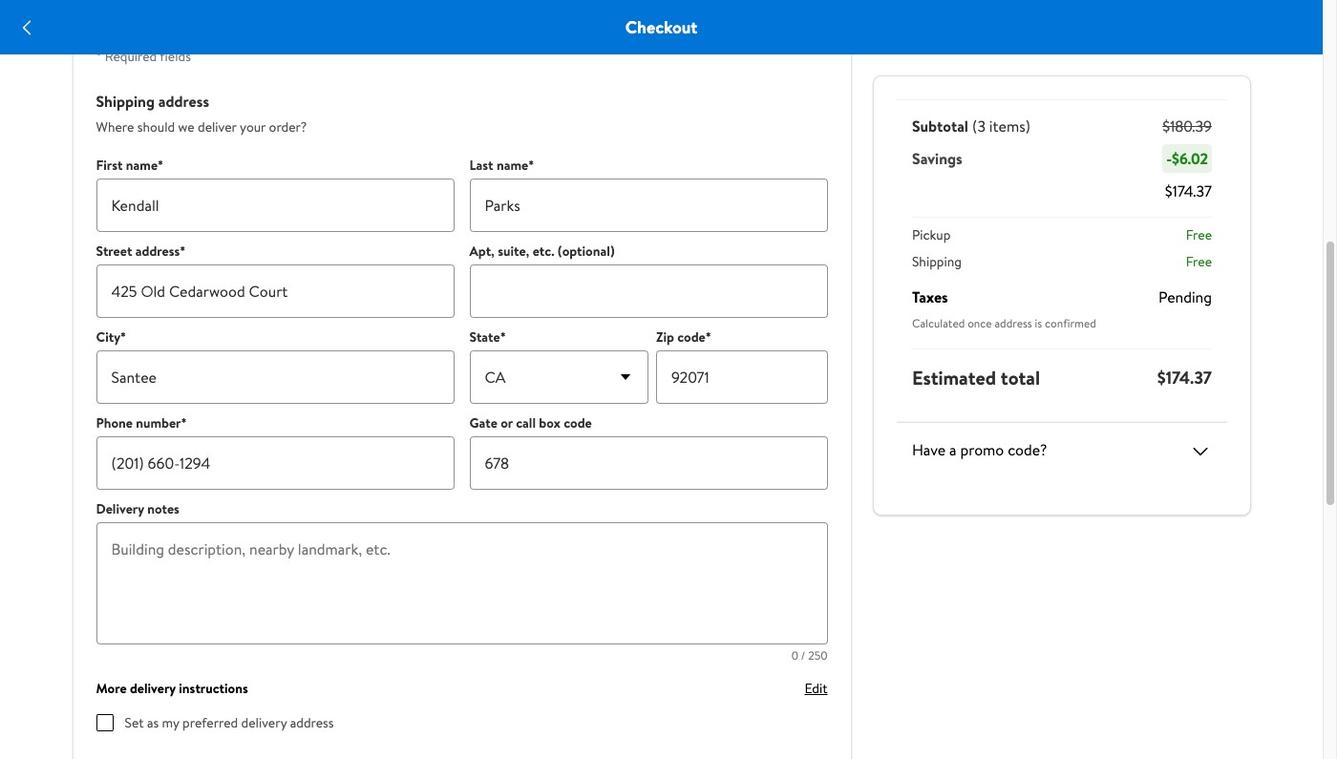 Task type: locate. For each thing, give the bounding box(es) containing it.
taxes
[[912, 287, 948, 308]]

1 horizontal spatial name*
[[497, 156, 534, 175]]

name* for first name*
[[126, 156, 163, 175]]

fields
[[160, 47, 191, 66]]

estimated
[[912, 365, 996, 391]]

* required fields
[[96, 47, 191, 66]]

0 vertical spatial delivery
[[130, 679, 176, 698]]

-
[[1166, 148, 1172, 169]]

delivery notes
[[96, 500, 179, 519]]

/
[[801, 648, 806, 664]]

0 vertical spatial shipping
[[96, 91, 155, 112]]

(3
[[972, 116, 985, 137]]

name*
[[126, 156, 163, 175], [497, 156, 534, 175]]

pending
[[1158, 287, 1212, 308]]

shipping
[[96, 91, 155, 112], [912, 252, 961, 271]]

items)
[[989, 116, 1030, 137]]

promo
[[960, 439, 1004, 460]]

Zip code* text field
[[656, 351, 828, 404]]

calculated once address is confirmed
[[912, 315, 1096, 331]]

back image
[[15, 16, 38, 39]]

set
[[125, 714, 144, 733]]

name* right the 'last' in the top of the page
[[497, 156, 534, 175]]

1 horizontal spatial delivery
[[241, 714, 287, 733]]

pickup
[[912, 225, 950, 245]]

1 free from the top
[[1186, 225, 1212, 245]]

name* for last name*
[[497, 156, 534, 175]]

call
[[516, 414, 536, 433]]

once
[[967, 315, 992, 331]]

as
[[147, 714, 159, 733]]

Street address* text field
[[96, 265, 454, 318]]

state*
[[469, 328, 506, 347]]

Last name* text field
[[469, 179, 828, 232]]

my
[[162, 714, 179, 733]]

1 name* from the left
[[126, 156, 163, 175]]

2 name* from the left
[[497, 156, 534, 175]]

0 horizontal spatial shipping
[[96, 91, 155, 112]]

more
[[96, 679, 127, 698]]

address*
[[135, 242, 186, 261]]

1 vertical spatial shipping
[[912, 252, 961, 271]]

notes
[[147, 500, 179, 519]]

First name* text field
[[96, 179, 454, 232]]

shipping down pickup
[[912, 252, 961, 271]]

suite,
[[498, 242, 530, 261]]

gate
[[469, 414, 498, 433]]

delivery right preferred
[[241, 714, 287, 733]]

1 vertical spatial free
[[1186, 252, 1212, 271]]

1 vertical spatial delivery
[[241, 714, 287, 733]]

0 horizontal spatial name*
[[126, 156, 163, 175]]

instructions
[[179, 679, 248, 698]]

2 vertical spatial address
[[290, 714, 334, 733]]

0 horizontal spatial delivery
[[130, 679, 176, 698]]

0 horizontal spatial address
[[158, 91, 209, 112]]

or
[[501, 414, 513, 433]]

is
[[1035, 315, 1042, 331]]

apt, suite, etc. (optional)
[[469, 242, 615, 261]]

gate or call box code
[[469, 414, 592, 433]]

0 vertical spatial $174.37
[[1165, 181, 1212, 202]]

free
[[1186, 225, 1212, 245], [1186, 252, 1212, 271]]

preferred
[[182, 714, 238, 733]]

phone
[[96, 414, 133, 433]]

$174.37 down -$6.02
[[1165, 181, 1212, 202]]

0 vertical spatial address
[[158, 91, 209, 112]]

required
[[105, 47, 157, 66]]

code
[[564, 414, 592, 433]]

1 horizontal spatial shipping
[[912, 252, 961, 271]]

0 vertical spatial free
[[1186, 225, 1212, 245]]

2 free from the top
[[1186, 252, 1212, 271]]

free for shipping
[[1186, 252, 1212, 271]]

have a promo code? image
[[1189, 440, 1212, 463]]

$174.37 up the have a promo code? image
[[1157, 366, 1212, 390]]

savings
[[912, 148, 962, 169]]

City* text field
[[96, 351, 454, 404]]

address
[[158, 91, 209, 112], [994, 315, 1032, 331], [290, 714, 334, 733]]

first name*
[[96, 156, 163, 175]]

shipping up the where
[[96, 91, 155, 112]]

shipping inside shipping address where should we deliver your order?
[[96, 91, 155, 112]]

delivery
[[130, 679, 176, 698], [241, 714, 287, 733]]

name* right first
[[126, 156, 163, 175]]

Apt, suite, etc. (optional) text field
[[469, 265, 828, 318]]

your
[[240, 117, 266, 137]]

first
[[96, 156, 123, 175]]

city*
[[96, 328, 126, 347]]

*
[[96, 47, 102, 66]]

subtotal (3 items)
[[912, 116, 1030, 137]]

order?
[[269, 117, 307, 137]]

where
[[96, 117, 134, 137]]

edit
[[805, 679, 828, 698]]

checkout
[[625, 15, 698, 39]]

address inside shipping address where should we deliver your order?
[[158, 91, 209, 112]]

delivery up as
[[130, 679, 176, 698]]

set as my preferred delivery address
[[125, 714, 334, 733]]

Phone number* telephone field
[[96, 437, 454, 490]]

$174.37
[[1165, 181, 1212, 202], [1157, 366, 1212, 390]]

have a promo code?
[[912, 439, 1047, 460]]

1 vertical spatial address
[[994, 315, 1032, 331]]



Task type: describe. For each thing, give the bounding box(es) containing it.
1 horizontal spatial address
[[290, 714, 334, 733]]

$180.39
[[1162, 116, 1212, 137]]

Delivery notes text field
[[96, 523, 828, 645]]

0
[[792, 648, 799, 664]]

1 vertical spatial $174.37
[[1157, 366, 1212, 390]]

free for pickup
[[1186, 225, 1212, 245]]

0 / 250
[[792, 648, 828, 664]]

phone number*
[[96, 414, 187, 433]]

street
[[96, 242, 132, 261]]

last
[[469, 156, 493, 175]]

delivery
[[96, 500, 144, 519]]

street address*
[[96, 242, 186, 261]]

subtotal
[[912, 116, 968, 137]]

apt,
[[469, 242, 495, 261]]

Set as my preferred delivery address checkbox
[[96, 715, 113, 732]]

more delivery instructions
[[96, 679, 248, 698]]

2 horizontal spatial address
[[994, 315, 1032, 331]]

deliver
[[198, 117, 237, 137]]

$6.02
[[1172, 148, 1208, 169]]

shipping for shipping
[[912, 252, 961, 271]]

number*
[[136, 414, 187, 433]]

shipping address where should we deliver your order?
[[96, 91, 307, 137]]

should
[[137, 117, 175, 137]]

we
[[178, 117, 195, 137]]

total
[[1000, 365, 1040, 391]]

-$6.02
[[1166, 148, 1208, 169]]

a
[[949, 439, 956, 460]]

Gate or call box code text field
[[469, 437, 828, 490]]

estimated total
[[912, 365, 1040, 391]]

code?
[[1007, 439, 1047, 460]]

last name*
[[469, 156, 534, 175]]

box
[[539, 414, 561, 433]]

etc.
[[533, 242, 555, 261]]

confirmed
[[1045, 315, 1096, 331]]

(optional)
[[558, 242, 615, 261]]

have
[[912, 439, 945, 460]]

edit button
[[805, 679, 828, 698]]

zip
[[656, 328, 674, 347]]

calculated
[[912, 315, 965, 331]]

250
[[808, 648, 828, 664]]

code*
[[678, 328, 711, 347]]

shipping for shipping address where should we deliver your order?
[[96, 91, 155, 112]]

zip code*
[[656, 328, 711, 347]]



Task type: vqa. For each thing, say whether or not it's contained in the screenshot.
the top delivery
yes



